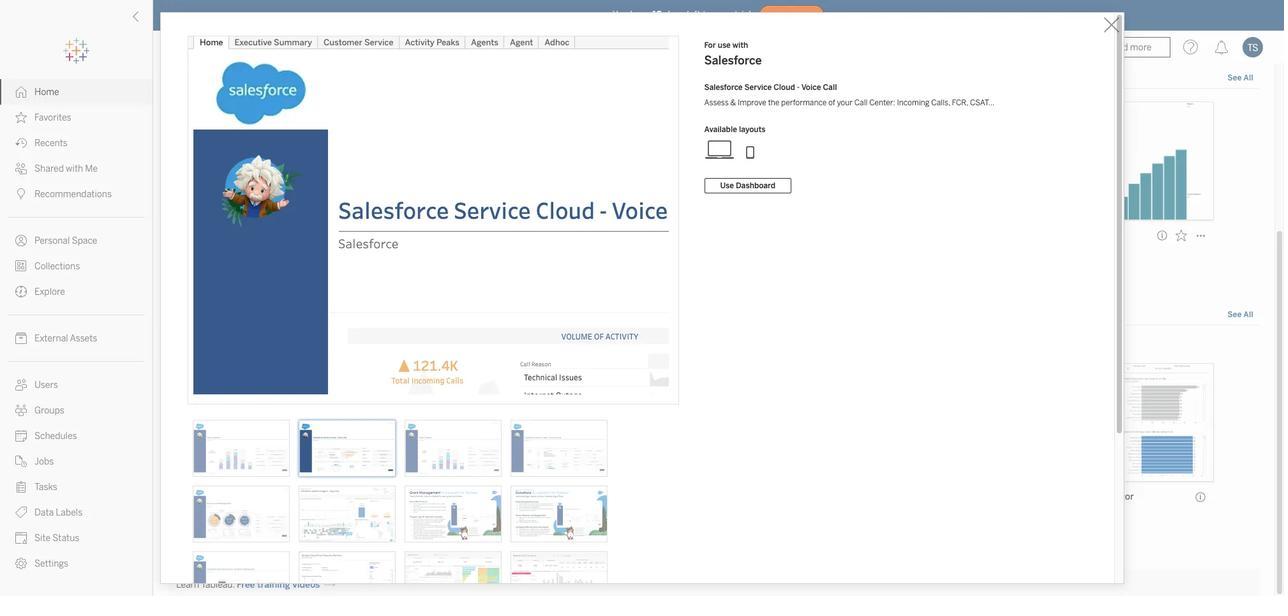 Task type: locate. For each thing, give the bounding box(es) containing it.
salesforce for salesforce service cloud - voice call assess & improve the performance of your call center: incoming calls, fcr, csat...
[[705, 83, 743, 92]]

all
[[1244, 74, 1254, 83], [1244, 311, 1254, 320]]

groups link
[[0, 398, 153, 423]]

call up of
[[823, 83, 837, 92]]

sign
[[334, 340, 351, 351]]

0 vertical spatial see all
[[1228, 74, 1254, 83]]

space
[[72, 236, 97, 246]]

1 vertical spatial see all link
[[1228, 309, 1255, 322]]

pre-
[[222, 340, 239, 351]]

salesforce nonprofit cloud - grant management image
[[405, 486, 502, 543]]

0 vertical spatial salesforce
[[705, 54, 762, 68]]

external assets link
[[0, 326, 153, 351]]

0 vertical spatial with
[[733, 41, 749, 50]]

1 vertical spatial see all
[[1228, 311, 1254, 320]]

1 horizontal spatial minutes
[[402, 248, 430, 257]]

salesforce net zero cloud what-if image
[[299, 552, 396, 596]]

2 horizontal spatial your
[[837, 98, 853, 107]]

data right sample
[[504, 340, 522, 351]]

1 see all link from the top
[[1228, 72, 1255, 85]]

start from a pre-built workbook. simply sign in to your data source, or use sample data to get started.
[[171, 340, 582, 351]]

your
[[714, 9, 733, 20], [837, 98, 853, 107], [373, 340, 391, 351]]

1 vertical spatial salesforce
[[705, 83, 743, 92]]

oracle
[[604, 492, 631, 503]]

service
[[745, 83, 772, 92]]

1 horizontal spatial data
[[504, 340, 522, 351]]

0 vertical spatial use
[[718, 41, 731, 50]]

2 see all link from the top
[[1228, 309, 1255, 322]]

use dashboard
[[721, 181, 776, 190]]

your left trial.
[[714, 9, 733, 20]]

data labels
[[34, 508, 83, 519]]

fcr,
[[952, 98, 969, 107]]

1 horizontal spatial to
[[524, 340, 533, 351]]

1 vertical spatial all
[[1244, 311, 1254, 320]]

1 horizontal spatial in
[[704, 9, 711, 20]]

ago for global indicators
[[218, 248, 231, 257]]

start
[[171, 340, 192, 351]]

use inside for use with salesforce
[[718, 41, 731, 50]]

explore
[[34, 287, 65, 298]]

schedules link
[[0, 423, 153, 449]]

use right or
[[456, 340, 470, 351]]

1 see all from the top
[[1228, 74, 1254, 83]]

1 horizontal spatial use
[[718, 41, 731, 50]]

with left the me
[[66, 163, 83, 174]]

site status
[[34, 533, 79, 544]]

2 to from the left
[[524, 340, 533, 351]]

0 vertical spatial recents
[[171, 69, 214, 83]]

site status link
[[0, 526, 153, 551]]

0 vertical spatial see
[[1228, 74, 1242, 83]]

0 horizontal spatial data
[[393, 340, 411, 351]]

recents inside main navigation. press the up and down arrow keys to access links. element
[[34, 138, 68, 149]]

26
[[391, 248, 400, 257]]

1 data from the left
[[393, 340, 411, 351]]

your right of
[[837, 98, 853, 107]]

see all link for accelerators
[[1228, 309, 1255, 322]]

have
[[631, 9, 650, 20]]

1 horizontal spatial your
[[714, 9, 733, 20]]

shared
[[34, 163, 64, 174]]

1 horizontal spatial recents
[[171, 69, 214, 83]]

from
[[194, 340, 213, 351]]

26 minutes ago
[[391, 248, 445, 257]]

1 see from the top
[[1228, 74, 1242, 83]]

right arrow image
[[325, 580, 335, 591]]

personal space
[[34, 236, 97, 246]]

now
[[792, 11, 809, 19]]

1 to from the left
[[362, 340, 371, 351]]

home
[[34, 87, 59, 98]]

use
[[718, 41, 731, 50], [456, 340, 470, 351]]

indicators
[[207, 230, 249, 241]]

0 horizontal spatial in
[[353, 340, 360, 351]]

use right for
[[718, 41, 731, 50]]

in right sign
[[353, 340, 360, 351]]

2 see all from the top
[[1228, 311, 1254, 320]]

-
[[797, 83, 800, 92]]

in right the left
[[704, 9, 711, 20]]

users
[[34, 380, 58, 391]]

1 vertical spatial recents
[[34, 138, 68, 149]]

salesforce
[[705, 54, 762, 68], [705, 83, 743, 92], [178, 492, 222, 503]]

all for recents
[[1244, 74, 1254, 83]]

trial.
[[735, 9, 754, 20]]

call left center:
[[855, 98, 868, 107]]

see all
[[1228, 74, 1254, 83], [1228, 311, 1254, 320]]

1 vertical spatial see
[[1228, 311, 1242, 320]]

data
[[393, 340, 411, 351], [504, 340, 522, 351]]

salesforce sales cloud - sales pipeline image
[[405, 420, 502, 477]]

1 vertical spatial use
[[456, 340, 470, 351]]

ago right 26 in the left top of the page
[[432, 248, 445, 257]]

see all link for recents
[[1228, 72, 1255, 85]]

eloqua
[[634, 492, 662, 503]]

0 vertical spatial see all link
[[1228, 72, 1255, 85]]

salesforce admin insights image
[[299, 486, 396, 543]]

1 horizontal spatial ago
[[432, 248, 445, 257]]

0 horizontal spatial minutes
[[188, 248, 217, 257]]

salesforce inside salesforce service cloud - voice call assess & improve the performance of your call center: incoming calls, fcr, csat...
[[705, 83, 743, 92]]

2 vertical spatial salesforce
[[178, 492, 222, 503]]

days
[[665, 9, 685, 20]]

see
[[1228, 74, 1242, 83], [1228, 311, 1242, 320]]

salesforce nonprofit cloud - donations image
[[511, 486, 608, 543]]

your right sign
[[373, 340, 391, 351]]

sales
[[1069, 492, 1092, 503]]

favorites link
[[0, 105, 153, 130]]

2 minutes from the left
[[402, 248, 430, 257]]

1 vertical spatial with
[[66, 163, 83, 174]]

external
[[34, 333, 68, 344]]

0 horizontal spatial to
[[362, 340, 371, 351]]

0 horizontal spatial call
[[823, 83, 837, 92]]

0 horizontal spatial recents
[[34, 138, 68, 149]]

layouts
[[739, 125, 766, 134]]

1 horizontal spatial call
[[855, 98, 868, 107]]

favorites
[[34, 112, 71, 123]]

left
[[687, 9, 701, 20]]

2 ago from the left
[[432, 248, 445, 257]]

0 horizontal spatial your
[[373, 340, 391, 351]]

0 vertical spatial all
[[1244, 74, 1254, 83]]

1 vertical spatial your
[[837, 98, 853, 107]]

for
[[705, 41, 716, 50]]

collections
[[34, 261, 80, 272]]

1 horizontal spatial with
[[733, 41, 749, 50]]

minutes down "global indicators"
[[188, 248, 217, 257]]

ago for business
[[432, 248, 445, 257]]

jobs link
[[0, 449, 153, 474]]

1 ago from the left
[[218, 248, 231, 257]]

minutes
[[188, 248, 217, 257], [402, 248, 430, 257]]

with right for
[[733, 41, 749, 50]]

data left source,
[[393, 340, 411, 351]]

minutes down business
[[402, 248, 430, 257]]

1 all from the top
[[1244, 74, 1254, 83]]

main navigation. press the up and down arrow keys to access links. element
[[0, 79, 153, 577]]

0 horizontal spatial use
[[456, 340, 470, 351]]

see for recents
[[1228, 74, 1242, 83]]

training
[[257, 580, 290, 591]]

for use with salesforce
[[705, 41, 762, 68]]

videos
[[293, 580, 320, 591]]

to
[[362, 340, 371, 351], [524, 340, 533, 351]]

buy
[[775, 11, 790, 19]]

you have 13 days left in your trial.
[[613, 9, 754, 20]]

laptop image
[[705, 139, 735, 160]]

2 all from the top
[[1244, 311, 1254, 320]]

to left get
[[524, 340, 533, 351]]

25 minutes ago
[[178, 248, 231, 257]]

to right sign
[[362, 340, 371, 351]]

0 horizontal spatial ago
[[218, 248, 231, 257]]

available
[[705, 125, 738, 134]]

0 horizontal spatial with
[[66, 163, 83, 174]]

status
[[53, 533, 79, 544]]

ago down indicators
[[218, 248, 231, 257]]

1 minutes from the left
[[188, 248, 217, 257]]

global indicators
[[178, 230, 249, 241]]

13
[[653, 9, 663, 20]]

see all link
[[1228, 72, 1255, 85], [1228, 309, 1255, 322]]

use dashboard button
[[705, 178, 792, 193]]

recommendations link
[[0, 181, 153, 207]]

2 see from the top
[[1228, 311, 1242, 320]]

assess
[[705, 98, 729, 107]]



Task type: vqa. For each thing, say whether or not it's contained in the screenshot.
Detail
no



Task type: describe. For each thing, give the bounding box(es) containing it.
voice
[[802, 83, 822, 92]]

1 vertical spatial call
[[855, 98, 868, 107]]

calls,
[[932, 98, 951, 107]]

see all for recents
[[1228, 74, 1254, 83]]

data
[[34, 508, 54, 519]]

the
[[769, 98, 780, 107]]

a
[[215, 340, 220, 351]]

linkedin sales navigator
[[1031, 492, 1135, 503]]

with inside for use with salesforce
[[733, 41, 749, 50]]

personal
[[34, 236, 70, 246]]

available layouts
[[705, 125, 766, 134]]

of
[[829, 98, 836, 107]]

tasks
[[34, 482, 57, 493]]

marketo
[[391, 492, 426, 503]]

2 data from the left
[[504, 340, 522, 351]]

dashboard
[[736, 181, 776, 190]]

linkedin
[[1031, 492, 1067, 503]]

site
[[34, 533, 51, 544]]

0 vertical spatial call
[[823, 83, 837, 92]]

recents link
[[0, 130, 153, 156]]

data labels link
[[0, 500, 153, 526]]

business
[[391, 230, 429, 241]]

tourism
[[604, 230, 638, 241]]

recommendations
[[34, 189, 112, 200]]

you
[[613, 9, 628, 20]]

started.
[[550, 340, 582, 351]]

your inside salesforce service cloud - voice call assess & improve the performance of your call center: incoming calls, fcr, csat...
[[837, 98, 853, 107]]

minutes for global indicators
[[188, 248, 217, 257]]

25
[[178, 248, 186, 257]]

collections link
[[0, 254, 153, 279]]

see for accelerators
[[1228, 311, 1242, 320]]

free training videos link
[[237, 580, 335, 591]]

sample
[[472, 340, 502, 351]]

salesforce opportunity tracking image
[[511, 552, 608, 596]]

buy now
[[775, 11, 809, 19]]

tasks link
[[0, 474, 153, 500]]

center:
[[870, 98, 896, 107]]

get
[[535, 340, 548, 351]]

personal space link
[[0, 228, 153, 254]]

all for accelerators
[[1244, 311, 1254, 320]]

salesforce consumer goods cloud - key account management image
[[193, 486, 290, 543]]

buy now button
[[759, 5, 825, 26]]

accelerators
[[171, 306, 237, 320]]

shared with me link
[[0, 156, 153, 181]]

global
[[178, 230, 204, 241]]

built
[[239, 340, 257, 351]]

assets
[[70, 333, 97, 344]]

salesforce service cloud - service desk image
[[511, 420, 608, 477]]

labels
[[56, 508, 83, 519]]

&
[[731, 98, 736, 107]]

2 vertical spatial your
[[373, 340, 391, 351]]

minutes for business
[[402, 248, 430, 257]]

free
[[237, 580, 255, 591]]

with inside 'link'
[[66, 163, 83, 174]]

0 vertical spatial your
[[714, 9, 733, 20]]

external assets
[[34, 333, 97, 344]]

navigation panel element
[[0, 38, 153, 577]]

use
[[721, 181, 734, 190]]

salesforce sales cloud - weighted sales pipeline image
[[193, 420, 290, 477]]

navigator
[[1094, 492, 1135, 503]]

performance
[[782, 98, 827, 107]]

settings
[[34, 559, 68, 570]]

see all for accelerators
[[1228, 311, 1254, 320]]

source,
[[413, 340, 443, 351]]

free training videos
[[237, 580, 320, 591]]

improve
[[738, 98, 767, 107]]

1 vertical spatial in
[[353, 340, 360, 351]]

tableau.
[[201, 580, 235, 591]]

simply
[[304, 340, 332, 351]]

jobs
[[34, 457, 54, 467]]

schedules
[[34, 431, 77, 442]]

phone image
[[735, 139, 766, 160]]

0 vertical spatial in
[[704, 9, 711, 20]]

workbook.
[[259, 340, 302, 351]]

incoming
[[898, 98, 930, 107]]

home link
[[0, 79, 153, 105]]

shared with me
[[34, 163, 98, 174]]

groups
[[34, 406, 64, 416]]

oracle eloqua
[[604, 492, 662, 503]]

learn tableau.
[[176, 580, 235, 591]]

salesforce service cloud - voice call image
[[299, 420, 396, 477]]

cloud
[[774, 83, 796, 92]]

salesforce for salesforce
[[178, 492, 222, 503]]

csat...
[[971, 98, 995, 107]]

salesforce open pipeline image
[[405, 552, 502, 596]]

explore link
[[0, 279, 153, 305]]

users link
[[0, 372, 153, 398]]

salesforce education cloud - academic admissions process image
[[193, 552, 290, 596]]

me
[[85, 163, 98, 174]]



